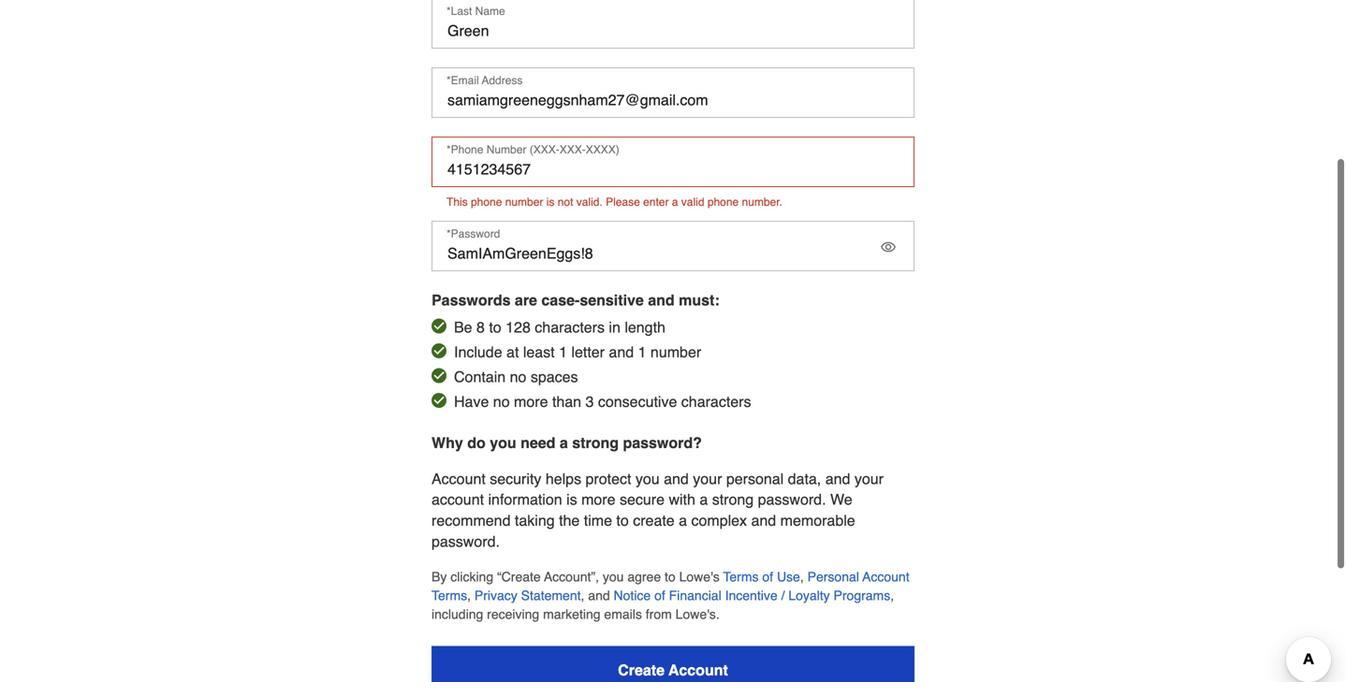 Task type: locate. For each thing, give the bounding box(es) containing it.
0 vertical spatial to
[[489, 319, 502, 336]]

0 vertical spatial account
[[432, 470, 486, 488]]

number left not
[[505, 196, 543, 209]]

, including receiving marketing emails from
[[432, 588, 894, 622]]

password. down data,
[[758, 491, 826, 509]]

number down 'length'
[[651, 343, 701, 361]]

1 horizontal spatial account
[[669, 662, 728, 679]]

lowe's
[[679, 570, 720, 585], [676, 607, 716, 622]]

*last name
[[447, 5, 505, 18]]

1 vertical spatial more
[[581, 491, 616, 509]]

is up the
[[566, 491, 577, 509]]

and up the "with"
[[664, 470, 689, 488]]

lowe's up financial
[[679, 570, 720, 585]]

/
[[781, 588, 785, 603]]

account for personal account terms
[[863, 570, 910, 585]]

0 vertical spatial terms
[[723, 570, 759, 585]]

by
[[432, 570, 447, 585]]

characters up include at least 1 letter and 1 number
[[535, 319, 605, 336]]

8
[[477, 319, 485, 336]]

account security helps protect you and your personal data, and your account information is more secure with a strong password. we recommend taking the time to create a complex and memorable password.
[[432, 470, 884, 550]]

personal account terms link
[[432, 570, 910, 603]]

0 vertical spatial password.
[[758, 491, 826, 509]]

you up notice
[[603, 570, 624, 585]]

"create
[[497, 570, 541, 585]]

2 horizontal spatial account
[[863, 570, 910, 585]]

terms up incentive on the bottom
[[723, 570, 759, 585]]

receiving
[[487, 607, 539, 622]]

to
[[489, 319, 502, 336], [616, 512, 629, 530], [665, 570, 676, 585]]

1 vertical spatial terms
[[432, 588, 467, 603]]

strong up complex
[[712, 491, 754, 509]]

, right loyalty
[[891, 588, 894, 603]]

account up the account
[[432, 470, 486, 488]]

1 1 from the left
[[559, 343, 567, 361]]

1 vertical spatial password.
[[432, 533, 500, 550]]

account for create account
[[669, 662, 728, 679]]

why
[[432, 434, 463, 452]]

to right the time
[[616, 512, 629, 530]]

consecutive
[[598, 393, 677, 410]]

0 horizontal spatial more
[[514, 393, 548, 410]]

account down the lowe's .
[[669, 662, 728, 679]]

least
[[523, 343, 555, 361]]

1 vertical spatial number
[[651, 343, 701, 361]]

2 horizontal spatial you
[[636, 470, 660, 488]]

phone right this
[[471, 196, 502, 209]]

password.
[[758, 491, 826, 509], [432, 533, 500, 550]]

and down the by clicking "create account", you agree to lowe's terms of use ,
[[588, 588, 610, 603]]

no down at
[[510, 368, 527, 386]]

more
[[514, 393, 548, 410], [581, 491, 616, 509]]

strong up protect
[[572, 434, 619, 452]]

a down the "with"
[[679, 512, 687, 530]]

lowe's down financial
[[676, 607, 716, 622]]

no
[[510, 368, 527, 386], [493, 393, 510, 410]]

financial
[[669, 588, 722, 603]]

agree
[[628, 570, 661, 585]]

phone
[[471, 196, 502, 209], [708, 196, 739, 209]]

128
[[506, 319, 531, 336]]

*Last Name text field
[[432, 0, 915, 49]]

password. down recommend
[[432, 533, 500, 550]]

account inside button
[[669, 662, 728, 679]]

and up 'length'
[[648, 292, 675, 309]]

characters up password?
[[681, 393, 751, 410]]

contain
[[454, 368, 506, 386]]

2 phone from the left
[[708, 196, 739, 209]]

0 vertical spatial of
[[762, 570, 773, 585]]

taking
[[515, 512, 555, 530]]

1 vertical spatial account
[[863, 570, 910, 585]]

account
[[432, 470, 486, 488], [863, 570, 910, 585], [669, 662, 728, 679]]

2 vertical spatial account
[[669, 662, 728, 679]]

to up , privacy statement , and notice of financial incentive / loyalty programs in the bottom of the page
[[665, 570, 676, 585]]

0 horizontal spatial 1
[[559, 343, 567, 361]]

to right the 8
[[489, 319, 502, 336]]

terms up including
[[432, 588, 467, 603]]

*email address
[[447, 74, 523, 87]]

1 horizontal spatial your
[[855, 470, 884, 488]]

2 1 from the left
[[638, 343, 646, 361]]

0 vertical spatial strong
[[572, 434, 619, 452]]

more up the time
[[581, 491, 616, 509]]

0 horizontal spatial number
[[505, 196, 543, 209]]

, inside , including receiving marketing emails from
[[891, 588, 894, 603]]

1 vertical spatial to
[[616, 512, 629, 530]]

lowe's .
[[676, 607, 720, 622]]

sensitive
[[580, 292, 644, 309]]

2 horizontal spatial to
[[665, 570, 676, 585]]

terms
[[723, 570, 759, 585], [432, 588, 467, 603]]

, up loyalty
[[800, 570, 804, 585]]

0 vertical spatial is
[[546, 196, 555, 209]]

1 horizontal spatial characters
[[681, 393, 751, 410]]

2 your from the left
[[855, 470, 884, 488]]

1 horizontal spatial more
[[581, 491, 616, 509]]

in
[[609, 319, 621, 336]]

incentive
[[725, 588, 778, 603]]

programs
[[834, 588, 891, 603]]

personal
[[726, 470, 784, 488]]

create
[[633, 512, 675, 530]]

,
[[800, 570, 804, 585], [467, 588, 471, 603], [581, 588, 585, 603], [891, 588, 894, 603]]

account up 'programs'
[[863, 570, 910, 585]]

1 horizontal spatial password.
[[758, 491, 826, 509]]

protect
[[586, 470, 631, 488]]

terms inside personal account terms
[[432, 588, 467, 603]]

why do you need a strong password?
[[432, 434, 702, 452]]

by clicking "create account", you agree to lowe's terms of use ,
[[432, 570, 804, 585]]

phone right valid
[[708, 196, 739, 209]]

data,
[[788, 470, 821, 488]]

a
[[672, 196, 678, 209], [560, 434, 568, 452], [700, 491, 708, 509], [679, 512, 687, 530]]

your right data,
[[855, 470, 884, 488]]

1 vertical spatial you
[[636, 470, 660, 488]]

0 horizontal spatial account
[[432, 470, 486, 488]]

your
[[693, 470, 722, 488], [855, 470, 884, 488]]

1 vertical spatial strong
[[712, 491, 754, 509]]

privacy statement link
[[475, 588, 581, 603]]

more down contain no spaces
[[514, 393, 548, 410]]

is left not
[[546, 196, 555, 209]]

account inside personal account terms
[[863, 570, 910, 585]]

you right do
[[490, 434, 516, 452]]

strong inside account security helps protect you and your personal data, and your account information is more secure with a strong password. we recommend taking the time to create a complex and memorable password.
[[712, 491, 754, 509]]

0 horizontal spatial of
[[655, 588, 665, 603]]

a right the "with"
[[700, 491, 708, 509]]

have no more than 3 consecutive characters
[[454, 393, 751, 410]]

loyalty
[[789, 588, 830, 603]]

number
[[505, 196, 543, 209], [651, 343, 701, 361]]

at
[[507, 343, 519, 361]]

1 right "least"
[[559, 343, 567, 361]]

1 horizontal spatial strong
[[712, 491, 754, 509]]

1
[[559, 343, 567, 361], [638, 343, 646, 361]]

1 horizontal spatial number
[[651, 343, 701, 361]]

*password
[[447, 228, 500, 241]]

you inside account security helps protect you and your personal data, and your account information is more secure with a strong password. we recommend taking the time to create a complex and memorable password.
[[636, 470, 660, 488]]

1 horizontal spatial terms
[[723, 570, 759, 585]]

of left use at the right bottom of the page
[[762, 570, 773, 585]]

1 horizontal spatial to
[[616, 512, 629, 530]]

security
[[490, 470, 541, 488]]

*Phone Number (XXX-XXX-XXXX) text field
[[432, 137, 915, 187]]

no down contain no spaces
[[493, 393, 510, 410]]

0 horizontal spatial strong
[[572, 434, 619, 452]]

1 vertical spatial characters
[[681, 393, 751, 410]]

1 vertical spatial is
[[566, 491, 577, 509]]

a left valid
[[672, 196, 678, 209]]

0 horizontal spatial to
[[489, 319, 502, 336]]

0 horizontal spatial terms
[[432, 588, 467, 603]]

complex
[[691, 512, 747, 530]]

0 vertical spatial you
[[490, 434, 516, 452]]

0 vertical spatial no
[[510, 368, 527, 386]]

1 horizontal spatial phone
[[708, 196, 739, 209]]

please
[[606, 196, 640, 209]]

1 vertical spatial no
[[493, 393, 510, 410]]

0 horizontal spatial phone
[[471, 196, 502, 209]]

passwords are case-sensitive and must:
[[432, 292, 720, 309]]

recommend
[[432, 512, 511, 530]]

1 horizontal spatial 1
[[638, 343, 646, 361]]

your up the "with"
[[693, 470, 722, 488]]

include at least 1 letter and 1 number
[[454, 343, 701, 361]]

2 vertical spatial you
[[603, 570, 624, 585]]

you for protect
[[636, 470, 660, 488]]

2 vertical spatial to
[[665, 570, 676, 585]]

1 horizontal spatial is
[[566, 491, 577, 509]]

1 vertical spatial of
[[655, 588, 665, 603]]

a right need at the left bottom of page
[[560, 434, 568, 452]]

of up "from"
[[655, 588, 665, 603]]

account
[[432, 491, 484, 509]]

and up we
[[825, 470, 850, 488]]

1 down 'length'
[[638, 343, 646, 361]]

0 horizontal spatial your
[[693, 470, 722, 488]]

memorable
[[780, 512, 855, 530]]

you up secure
[[636, 470, 660, 488]]

clicking
[[451, 570, 494, 585]]

1 horizontal spatial you
[[603, 570, 624, 585]]

*Email Address text field
[[432, 67, 915, 118]]

strong
[[572, 434, 619, 452], [712, 491, 754, 509]]

0 horizontal spatial characters
[[535, 319, 605, 336]]

of
[[762, 570, 773, 585], [655, 588, 665, 603]]

and
[[648, 292, 675, 309], [609, 343, 634, 361], [664, 470, 689, 488], [825, 470, 850, 488], [751, 512, 776, 530], [588, 588, 610, 603]]



Task type: vqa. For each thing, say whether or not it's contained in the screenshot.
Patio Furniture chevron right image
no



Task type: describe. For each thing, give the bounding box(es) containing it.
password?
[[623, 434, 702, 452]]

*phone number (xxx-xxx-xxxx)
[[447, 143, 620, 156]]

information
[[488, 491, 562, 509]]

0 vertical spatial lowe's
[[679, 570, 720, 585]]

this
[[447, 196, 468, 209]]

account inside account security helps protect you and your personal data, and your account information is more secure with a strong password. we recommend taking the time to create a complex and memorable password.
[[432, 470, 486, 488]]

passwords
[[432, 292, 511, 309]]

statement
[[521, 588, 581, 603]]

we
[[830, 491, 853, 509]]

and down personal
[[751, 512, 776, 530]]

valid
[[681, 196, 704, 209]]

xxxx)
[[586, 143, 620, 156]]

not
[[558, 196, 573, 209]]

marketing
[[543, 607, 601, 622]]

*email
[[447, 74, 479, 87]]

1 vertical spatial lowe's
[[676, 607, 716, 622]]

*phone
[[447, 143, 483, 156]]

account",
[[544, 570, 599, 585]]

address
[[482, 74, 523, 87]]

case-
[[542, 292, 580, 309]]

create
[[618, 662, 665, 679]]

with
[[669, 491, 696, 509]]

create account button
[[432, 646, 915, 683]]

0 vertical spatial number
[[505, 196, 543, 209]]

privacy
[[475, 588, 518, 603]]

valid.
[[576, 196, 603, 209]]

terms of use link
[[723, 570, 800, 585]]

than
[[552, 393, 581, 410]]

and down in
[[609, 343, 634, 361]]

hide password image
[[881, 240, 896, 255]]

include
[[454, 343, 502, 361]]

do
[[467, 434, 486, 452]]

letter
[[571, 343, 605, 361]]

notice of financial incentive / loyalty programs link
[[614, 588, 891, 603]]

personal account terms
[[432, 570, 910, 603]]

have
[[454, 393, 489, 410]]

this phone number is not valid. please enter a valid phone number.
[[447, 196, 783, 209]]

1 your from the left
[[693, 470, 722, 488]]

time
[[584, 512, 612, 530]]

contain no spaces
[[454, 368, 578, 386]]

you for account",
[[603, 570, 624, 585]]

be
[[454, 319, 472, 336]]

1 phone from the left
[[471, 196, 502, 209]]

number.
[[742, 196, 783, 209]]

length
[[625, 319, 666, 336]]

no for have
[[493, 393, 510, 410]]

xxx-
[[560, 143, 586, 156]]

are
[[515, 292, 537, 309]]

from
[[646, 607, 672, 622]]

emails
[[604, 607, 642, 622]]

*last
[[447, 5, 472, 18]]

spaces
[[531, 368, 578, 386]]

, up marketing at the bottom left of page
[[581, 588, 585, 603]]

secure
[[620, 491, 665, 509]]

(xxx-
[[530, 143, 560, 156]]

create account
[[618, 662, 728, 679]]

0 horizontal spatial is
[[546, 196, 555, 209]]

to inside account security helps protect you and your personal data, and your account information is more secure with a strong password. we recommend taking the time to create a complex and memorable password.
[[616, 512, 629, 530]]

0 vertical spatial more
[[514, 393, 548, 410]]

*Password text field
[[432, 221, 915, 272]]

is inside account security helps protect you and your personal data, and your account information is more secure with a strong password. we recommend taking the time to create a complex and memorable password.
[[566, 491, 577, 509]]

no for contain
[[510, 368, 527, 386]]

helps
[[546, 470, 581, 488]]

be 8 to 128 characters in length
[[454, 319, 666, 336]]

, down clicking
[[467, 588, 471, 603]]

use
[[777, 570, 800, 585]]

, privacy statement , and notice of financial incentive / loyalty programs
[[467, 588, 891, 603]]

1 horizontal spatial of
[[762, 570, 773, 585]]

0 horizontal spatial you
[[490, 434, 516, 452]]

3
[[586, 393, 594, 410]]

enter
[[643, 196, 669, 209]]

notice
[[614, 588, 651, 603]]

the
[[559, 512, 580, 530]]

personal
[[808, 570, 859, 585]]

0 vertical spatial characters
[[535, 319, 605, 336]]

more inside account security helps protect you and your personal data, and your account information is more secure with a strong password. we recommend taking the time to create a complex and memorable password.
[[581, 491, 616, 509]]

0 horizontal spatial password.
[[432, 533, 500, 550]]

must:
[[679, 292, 720, 309]]

number
[[487, 143, 527, 156]]

.
[[716, 607, 720, 622]]

name
[[475, 5, 505, 18]]

need
[[521, 434, 556, 452]]



